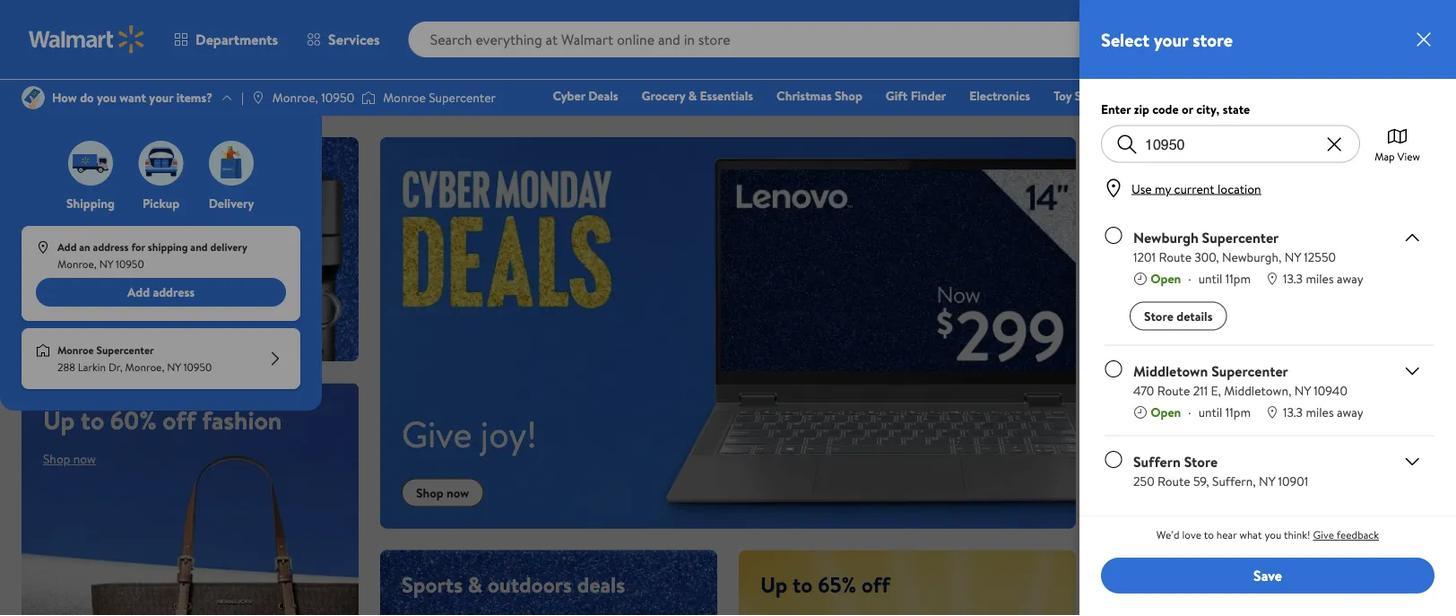 Task type: describe. For each thing, give the bounding box(es) containing it.
0 vertical spatial  image
[[362, 89, 376, 107]]

ny inside add an address for shipping and delivery monroe, ny 10950
[[99, 257, 113, 272]]

 image for monroe, 10950
[[251, 91, 265, 105]]

give joy!
[[402, 409, 537, 459]]

13.3 for middletown supercenter
[[1284, 403, 1303, 421]]

open · until 11pm for newburgh
[[1151, 270, 1251, 287]]

home link
[[1118, 86, 1167, 105]]

$0.00
[[1401, 45, 1423, 57]]

pickup button
[[135, 136, 187, 212]]

hear
[[1217, 527, 1237, 543]]

e,
[[1211, 382, 1222, 399]]

route for suffern
[[1158, 472, 1191, 490]]

essentials
[[700, 87, 753, 104]]

an
[[79, 240, 90, 255]]

want
[[120, 89, 146, 106]]

use my current location button
[[1125, 180, 1267, 197]]

250 route 59, suffern, ny 10901. element
[[1134, 472, 1364, 490]]

supercenter for newburgh supercenter
[[1202, 227, 1279, 247]]

away for newburgh supercenter
[[1337, 270, 1364, 287]]

store inside suffern store 250 route 59, suffern, ny 10901
[[1184, 452, 1218, 471]]

13.3 for newburgh supercenter
[[1284, 270, 1303, 287]]

now for up
[[73, 450, 96, 468]]

newburgh supercenter 1201 route 300, newburgh, ny 12550
[[1134, 227, 1336, 265]]

you inside dialog
[[1265, 527, 1282, 543]]

items?
[[176, 89, 213, 106]]

· for newburgh
[[1189, 270, 1192, 287]]

debit
[[1396, 87, 1427, 104]]

we'd
[[1157, 527, 1180, 543]]

add an address for shipping and delivery monroe, ny 10950
[[57, 240, 247, 272]]

or
[[1182, 100, 1194, 118]]

supercenter for middletown supercenter
[[1212, 361, 1289, 381]]

250
[[1134, 472, 1155, 490]]

12550
[[1304, 248, 1336, 265]]

gift finder link
[[878, 86, 955, 105]]

toy shop link
[[1046, 86, 1111, 105]]

Enter zip code or city, state text field
[[1138, 126, 1324, 162]]

up inside "tool deals & more up to 30% off"
[[1290, 368, 1313, 398]]

1 vertical spatial your
[[149, 89, 173, 106]]

route for newburgh
[[1159, 248, 1192, 265]]

grocery & essentials link
[[634, 86, 762, 105]]

0 vertical spatial miles
[[1302, 136, 1330, 153]]

11pm for newburgh supercenter
[[1226, 270, 1251, 287]]

2 details from the top
[[1177, 307, 1213, 325]]

add address
[[127, 283, 195, 301]]

gift
[[886, 87, 908, 104]]

store
[[1193, 27, 1233, 52]]

now for tool
[[1150, 438, 1172, 456]]

deals
[[588, 87, 618, 104]]

Walmart Site-Wide search field
[[409, 22, 1153, 57]]

60%
[[110, 403, 157, 438]]

zip
[[1134, 100, 1150, 118]]

until for newburgh
[[1199, 270, 1223, 287]]

finder
[[911, 87, 946, 104]]

city,
[[1197, 100, 1220, 118]]

now for hot
[[73, 227, 96, 244]]

home
[[166, 157, 218, 187]]

miles for middletown supercenter
[[1306, 403, 1334, 421]]

0 horizontal spatial dr,
[[108, 360, 123, 375]]

dr, inside the select store option group
[[1193, 114, 1210, 132]]

suffern store 250 route 59, suffern, ny 10901
[[1134, 452, 1309, 490]]

tool deals & more up to 30% off
[[1119, 368, 1383, 425]]

cyber deals link
[[545, 86, 627, 105]]

save
[[1254, 566, 1283, 585]]

on
[[137, 157, 161, 187]]

pickup
[[143, 195, 179, 212]]

code
[[1153, 100, 1179, 118]]

think!
[[1284, 527, 1311, 543]]

supercenter for monroe supercenter
[[1186, 94, 1263, 113]]

select your store
[[1101, 27, 1233, 52]]

 image for how do you want your items?
[[22, 86, 45, 109]]

1201
[[1134, 248, 1156, 265]]

one
[[1366, 87, 1393, 104]]

1 details from the top
[[1177, 174, 1213, 191]]

until for middletown
[[1199, 403, 1223, 421]]

one debit walmart+
[[1366, 87, 1427, 130]]

cyber
[[553, 87, 585, 104]]

shop now for tool deals & more up to 30% off
[[1119, 438, 1172, 456]]

ny inside suffern store 250 route 59, suffern, ny 10901
[[1259, 472, 1276, 490]]

30% inside "tool deals & more up to 30% off"
[[1344, 368, 1383, 398]]

|
[[241, 89, 244, 106]]

1201 route 300, newburgh, ny 12550. element
[[1134, 248, 1364, 266]]

shop now link for hot deals on home gifts
[[43, 227, 96, 244]]

delivery
[[210, 240, 247, 255]]

current
[[1174, 180, 1215, 197]]

13.3 miles away for newburgh supercenter
[[1284, 270, 1364, 287]]

open for middletown
[[1151, 403, 1182, 421]]

store for second store details link from the bottom of the the select store option group
[[1144, 174, 1174, 191]]

delivery
[[209, 195, 254, 212]]

for
[[131, 240, 145, 255]]

use my current location
[[1132, 180, 1262, 197]]

shop for tool deals & more up to 30% off
[[1119, 438, 1147, 456]]

larkin inside the select store option group
[[1158, 114, 1190, 132]]

gaming deals up to 30% off
[[1119, 157, 1300, 223]]

how do you want your items?
[[52, 89, 213, 106]]

grocery & essentials
[[642, 87, 753, 104]]

fashion link
[[1174, 86, 1232, 105]]

fashion
[[202, 403, 282, 438]]

288 larkin dr, monroe, ny 10950. element
[[1134, 114, 1360, 132]]

middletown supercenter 470 route 211 e, middletown, ny 10940
[[1134, 361, 1348, 399]]

enter zip code or city, state
[[1101, 100, 1251, 118]]

love
[[1183, 527, 1202, 543]]

state
[[1223, 100, 1251, 118]]

newburgh,
[[1222, 248, 1282, 265]]

map view
[[1375, 148, 1421, 164]]

2.2 miles away
[[1284, 136, 1360, 153]]

christmas shop link
[[769, 86, 871, 105]]

away for middletown supercenter
[[1337, 403, 1364, 421]]

electronics
[[970, 87, 1031, 104]]

hot deals on home gifts
[[43, 157, 218, 214]]

2.2
[[1284, 136, 1299, 153]]

monroe, 10950
[[273, 89, 354, 106]]

 image for pickup
[[139, 141, 183, 186]]

shop now link for give joy!
[[402, 478, 484, 507]]

store details for second store details link from the top of the the select store option group
[[1144, 307, 1213, 325]]

monroe supercenter 288 larkin dr, monroe, ny 10950 inside the select store option group
[[1134, 94, 1314, 132]]

1 vertical spatial 288
[[57, 360, 75, 375]]

0
[[1416, 20, 1422, 36]]

gifts
[[43, 184, 86, 214]]

0 horizontal spatial larkin
[[78, 360, 106, 375]]

shop for up to 60% off fashion
[[43, 450, 70, 468]]

middletown supercenter store details image
[[1402, 360, 1424, 382]]

open · until 11pm for middletown
[[1151, 403, 1251, 421]]

more
[[1236, 368, 1284, 398]]

store details for second store details link from the bottom of the the select store option group
[[1144, 174, 1213, 191]]

your inside select your store dialog
[[1154, 27, 1189, 52]]

now for gaming
[[1150, 236, 1172, 253]]

suffern,
[[1213, 472, 1256, 490]]

add address button
[[36, 278, 286, 307]]

0 horizontal spatial give
[[402, 409, 472, 459]]

auto link
[[1239, 86, 1282, 105]]

give feedback button
[[1313, 527, 1380, 543]]

300,
[[1195, 248, 1219, 265]]

auto
[[1247, 87, 1274, 104]]



Task type: vqa. For each thing, say whether or not it's contained in the screenshot.
90210
no



Task type: locate. For each thing, give the bounding box(es) containing it.
monroe supercenter
[[383, 89, 496, 106]]

up down the 2.2 on the top right
[[1272, 157, 1300, 192]]

1 13.3 from the top
[[1284, 270, 1303, 287]]

up left 65%
[[761, 570, 788, 600]]

you
[[97, 89, 117, 106], [1265, 527, 1282, 543]]

0 vertical spatial you
[[97, 89, 117, 106]]

monroe, right |
[[273, 89, 318, 106]]

1 until from the top
[[1199, 136, 1223, 153]]

1 vertical spatial larkin
[[78, 360, 106, 375]]

delivery button
[[205, 136, 257, 212]]

1 vertical spatial 13.3 miles away
[[1284, 403, 1364, 421]]

1 horizontal spatial monroe supercenter 288 larkin dr, monroe, ny 10950
[[1134, 94, 1314, 132]]

ny inside newburgh supercenter 1201 route 300, newburgh, ny 12550
[[1285, 248, 1301, 265]]

off inside "tool deals & more up to 30% off"
[[1119, 395, 1148, 425]]

shop now link for tool deals & more up to 30% off
[[1119, 438, 1172, 456]]

miles for newburgh supercenter
[[1306, 270, 1334, 287]]

cyber deals
[[553, 87, 618, 104]]

open for newburgh
[[1151, 270, 1182, 287]]

 image
[[22, 86, 45, 109], [251, 91, 265, 105], [68, 141, 113, 186], [139, 141, 183, 186], [209, 141, 254, 186], [36, 344, 50, 358]]

off inside gaming deals up to 30% off
[[1201, 188, 1234, 223]]

to left 60%
[[81, 403, 104, 438]]

up for up to 65% off
[[761, 570, 788, 600]]

0 horizontal spatial 288
[[57, 360, 75, 375]]

2 horizontal spatial &
[[1216, 368, 1231, 398]]

288 inside the select store option group
[[1134, 114, 1155, 132]]

details
[[1177, 174, 1213, 191], [1177, 307, 1213, 325]]

& right the 211
[[1216, 368, 1231, 398]]

None radio
[[1105, 93, 1123, 111], [1105, 226, 1123, 244], [1105, 93, 1123, 111], [1105, 226, 1123, 244]]

until down the 300,
[[1199, 270, 1223, 287]]

off
[[1201, 188, 1234, 223], [1119, 395, 1148, 425], [163, 403, 196, 438], [862, 570, 890, 600]]

2 vertical spatial open
[[1151, 403, 1182, 421]]

2 vertical spatial route
[[1158, 472, 1191, 490]]

3 until from the top
[[1199, 403, 1223, 421]]

 image inside 'shipping' 'button'
[[68, 141, 113, 186]]

0 vertical spatial add
[[57, 240, 77, 255]]

2 vertical spatial 11pm
[[1226, 403, 1251, 421]]

1 13.3 miles away from the top
[[1284, 270, 1364, 287]]

route inside newburgh supercenter 1201 route 300, newburgh, ny 12550
[[1159, 248, 1192, 265]]

my
[[1155, 180, 1171, 197]]

0 vertical spatial until
[[1199, 136, 1223, 153]]

close panel image
[[1413, 29, 1435, 50]]

monroe, inside the select store option group
[[1213, 114, 1259, 132]]

30% left middletown supercenter store details icon
[[1344, 368, 1383, 398]]

open · until 11pm down the 211
[[1151, 403, 1251, 421]]

13.3 down middletown,
[[1284, 403, 1303, 421]]

· down newburgh
[[1189, 270, 1192, 287]]

until for monroe
[[1199, 136, 1223, 153]]

2 vertical spatial store
[[1184, 452, 1218, 471]]

store up "59,"
[[1184, 452, 1218, 471]]

walmart+
[[1373, 112, 1427, 130]]

1 vertical spatial store details
[[1144, 307, 1213, 325]]

0 vertical spatial larkin
[[1158, 114, 1190, 132]]

0 horizontal spatial 30%
[[1149, 188, 1195, 223]]

add left an
[[57, 240, 77, 255]]

& for sports & outdoors deals
[[468, 570, 483, 600]]

supercenter inside newburgh supercenter 1201 route 300, newburgh, ny 12550
[[1202, 227, 1279, 247]]

you right the do
[[97, 89, 117, 106]]

you right what in the right of the page
[[1265, 527, 1282, 543]]

ny left 12550
[[1285, 248, 1301, 265]]

add inside button
[[127, 283, 150, 301]]

0 horizontal spatial address
[[93, 240, 129, 255]]

open · until 11pm down the city,
[[1151, 136, 1251, 153]]

1 vertical spatial away
[[1337, 270, 1364, 287]]

monroe,
[[273, 89, 318, 106], [1213, 114, 1259, 132], [57, 257, 97, 272], [125, 360, 164, 375]]

christmas shop
[[777, 87, 863, 104]]

give left joy!
[[402, 409, 472, 459]]

1 store details link from the top
[[1130, 168, 1227, 197]]

view
[[1398, 148, 1421, 164]]

now down "shipping"
[[73, 227, 96, 244]]

walmart image
[[29, 25, 145, 54]]

larkin up up to 60% off fashion
[[78, 360, 106, 375]]

suffern
[[1134, 452, 1181, 471]]

0 vertical spatial your
[[1154, 27, 1189, 52]]

2 until from the top
[[1199, 270, 1223, 287]]

shop now for hot deals on home gifts
[[43, 227, 96, 244]]

2 vertical spatial miles
[[1306, 403, 1334, 421]]

supercenter inside 'middletown supercenter 470 route 211 e, middletown, ny 10940'
[[1212, 361, 1289, 381]]

monroe, down an
[[57, 257, 97, 272]]

deals inside hot deals on home gifts
[[84, 157, 132, 187]]

1 horizontal spatial monroe
[[383, 89, 426, 106]]

Search search field
[[409, 22, 1153, 57]]

map
[[1375, 148, 1395, 164]]

details right my
[[1177, 174, 1213, 191]]

1 vertical spatial add
[[127, 283, 150, 301]]

1 vertical spatial store
[[1144, 307, 1174, 325]]

grocery
[[642, 87, 686, 104]]

route down newburgh
[[1159, 248, 1192, 265]]

miles right the 2.2 on the top right
[[1302, 136, 1330, 153]]

2 13.3 from the top
[[1284, 403, 1303, 421]]

open down 470
[[1151, 403, 1182, 421]]

13.3 miles away
[[1284, 270, 1364, 287], [1284, 403, 1364, 421]]

ny down auto link
[[1262, 114, 1278, 132]]

· down the or
[[1189, 136, 1192, 153]]

ny left 10940
[[1295, 382, 1311, 399]]

deals inside gaming deals up to 30% off
[[1211, 157, 1266, 192]]

 image
[[362, 89, 376, 107], [36, 240, 50, 255]]

1 vertical spatial details
[[1177, 307, 1213, 325]]

monroe, inside add an address for shipping and delivery monroe, ny 10950
[[57, 257, 97, 272]]

shop now
[[43, 227, 96, 244], [1119, 236, 1172, 253], [1119, 438, 1172, 456], [43, 450, 96, 468], [416, 484, 469, 502]]

13.3 miles away down 10940
[[1284, 403, 1364, 421]]

store left current
[[1144, 174, 1174, 191]]

0 vertical spatial up
[[43, 403, 75, 438]]

until down the city,
[[1199, 136, 1223, 153]]

0 horizontal spatial monroe supercenter 288 larkin dr, monroe, ny 10950
[[57, 343, 212, 375]]

add down add an address for shipping and delivery monroe, ny 10950
[[127, 283, 150, 301]]

give inside select your store dialog
[[1313, 527, 1335, 543]]

feedback
[[1337, 527, 1380, 543]]

store up middletown
[[1144, 307, 1174, 325]]

newburgh supercenter store details image
[[1402, 226, 1424, 248]]

christmas
[[777, 87, 832, 104]]

0 vertical spatial 288
[[1134, 114, 1155, 132]]

now up 250
[[1150, 438, 1172, 456]]

up inside gaming deals up to 30% off
[[1272, 157, 1300, 192]]

up left 10940
[[1290, 368, 1313, 398]]

store details
[[1144, 174, 1213, 191], [1144, 307, 1213, 325]]

walmart+ link
[[1365, 111, 1435, 130]]

give right the think!
[[1313, 527, 1335, 543]]

2 vertical spatial open · until 11pm
[[1151, 403, 1251, 421]]

2 vertical spatial until
[[1199, 403, 1223, 421]]

to right love
[[1204, 527, 1214, 543]]

open for monroe
[[1151, 136, 1182, 153]]

address down add an address for shipping and delivery monroe, ny 10950
[[153, 283, 195, 301]]

1 vertical spatial you
[[1265, 527, 1282, 543]]

 image left an
[[36, 240, 50, 255]]

add inside add an address for shipping and delivery monroe, ny 10950
[[57, 240, 77, 255]]

1 vertical spatial up
[[761, 570, 788, 600]]

0 vertical spatial monroe supercenter 288 larkin dr, monroe, ny 10950
[[1134, 94, 1314, 132]]

up
[[43, 403, 75, 438], [761, 570, 788, 600]]

open up "gaming"
[[1151, 136, 1182, 153]]

location
[[1218, 180, 1262, 197]]

1 vertical spatial 13.3
[[1284, 403, 1303, 421]]

dr,
[[1193, 114, 1210, 132], [108, 360, 123, 375]]

13.3 miles away down 12550
[[1284, 270, 1364, 287]]

open · until 11pm down the 300,
[[1151, 270, 1251, 287]]

0 vertical spatial 13.3
[[1284, 270, 1303, 287]]

0 horizontal spatial add
[[57, 240, 77, 255]]

1 open from the top
[[1151, 136, 1182, 153]]

0 vertical spatial store
[[1144, 174, 1174, 191]]

1 11pm from the top
[[1226, 136, 1251, 153]]

address inside add an address for shipping and delivery monroe, ny 10950
[[93, 240, 129, 255]]

monroe
[[383, 89, 426, 106], [1134, 94, 1182, 113], [57, 343, 94, 358]]

0 horizontal spatial &
[[468, 570, 483, 600]]

now down up to 60% off fashion
[[73, 450, 96, 468]]

1 · from the top
[[1189, 136, 1192, 153]]

select store option group
[[1101, 78, 1435, 615]]

1 horizontal spatial your
[[1154, 27, 1189, 52]]

2 store details from the top
[[1144, 307, 1213, 325]]

1 vertical spatial dr,
[[108, 360, 123, 375]]

3 · from the top
[[1189, 403, 1192, 421]]

to inside gaming deals up to 30% off
[[1119, 188, 1143, 223]]

give
[[402, 409, 472, 459], [1313, 527, 1335, 543]]

store
[[1144, 174, 1174, 191], [1144, 307, 1174, 325], [1184, 452, 1218, 471]]

gift finder
[[886, 87, 946, 104]]

1 vertical spatial  image
[[36, 240, 50, 255]]

tool
[[1119, 368, 1158, 398]]

2 13.3 miles away from the top
[[1284, 403, 1364, 421]]

· down middletown
[[1189, 403, 1192, 421]]

address
[[93, 240, 129, 255], [153, 283, 195, 301]]

1 horizontal spatial you
[[1265, 527, 1282, 543]]

now
[[73, 227, 96, 244], [1150, 236, 1172, 253], [1150, 438, 1172, 456], [73, 450, 96, 468], [447, 484, 469, 502]]

deals for up
[[1211, 157, 1266, 192]]

 image for delivery
[[209, 141, 254, 186]]

1 vertical spatial 30%
[[1344, 368, 1383, 398]]

0 vertical spatial up
[[1272, 157, 1300, 192]]

30% up newburgh
[[1149, 188, 1195, 223]]

shop now for give joy!
[[416, 484, 469, 502]]

0 horizontal spatial you
[[97, 89, 117, 106]]

13.3 down the 1201 route 300, newburgh, ny 12550. 'element'
[[1284, 270, 1303, 287]]

deals inside "tool deals & more up to 30% off"
[[1163, 368, 1211, 398]]

1 vertical spatial route
[[1158, 382, 1190, 399]]

miles down 10940
[[1306, 403, 1334, 421]]

0 horizontal spatial up
[[43, 403, 75, 438]]

newburgh
[[1134, 227, 1199, 247]]

2 · from the top
[[1189, 270, 1192, 287]]

0 horizontal spatial your
[[149, 89, 173, 106]]

1 horizontal spatial &
[[689, 87, 697, 104]]

1 vertical spatial miles
[[1306, 270, 1334, 287]]

registry link
[[1289, 86, 1351, 105]]

supercenter
[[429, 89, 496, 106], [1186, 94, 1263, 113], [1202, 227, 1279, 247], [96, 343, 154, 358], [1212, 361, 1289, 381]]

1 horizontal spatial give
[[1313, 527, 1335, 543]]

select your store dialog
[[1080, 0, 1457, 615]]

&
[[689, 87, 697, 104], [1216, 368, 1231, 398], [468, 570, 483, 600]]

65%
[[818, 570, 857, 600]]

route inside 'middletown supercenter 470 route 211 e, middletown, ny 10940'
[[1158, 382, 1190, 399]]

11pm down the 1201 route 300, newburgh, ny 12550. 'element'
[[1226, 270, 1251, 287]]

& right 'grocery'
[[689, 87, 697, 104]]

shipping
[[66, 195, 115, 212]]

1 horizontal spatial address
[[153, 283, 195, 301]]

0 vertical spatial &
[[689, 87, 697, 104]]

monroe, up 60%
[[125, 360, 164, 375]]

0 horizontal spatial monroe
[[57, 343, 94, 358]]

288
[[1134, 114, 1155, 132], [57, 360, 75, 375]]

1 horizontal spatial up
[[761, 570, 788, 600]]

10950 inside add an address for shipping and delivery monroe, ny 10950
[[116, 257, 144, 272]]

1 horizontal spatial  image
[[362, 89, 376, 107]]

·
[[1189, 136, 1192, 153], [1189, 270, 1192, 287], [1189, 403, 1192, 421]]

470 route 211 e, middletown, ny 10940. element
[[1134, 382, 1364, 400]]

1 vertical spatial until
[[1199, 270, 1223, 287]]

3 11pm from the top
[[1226, 403, 1251, 421]]

 image right monroe, 10950
[[362, 89, 376, 107]]

ny left 10901
[[1259, 472, 1276, 490]]

open · until 11pm for monroe
[[1151, 136, 1251, 153]]

1 store details from the top
[[1144, 174, 1213, 191]]

2 open from the top
[[1151, 270, 1182, 287]]

11pm down 470 route 211 e, middletown, ny 10940. element
[[1226, 403, 1251, 421]]

1 vertical spatial ·
[[1189, 270, 1192, 287]]

1 vertical spatial monroe supercenter 288 larkin dr, monroe, ny 10950
[[57, 343, 212, 375]]

3 open · until 11pm from the top
[[1151, 403, 1251, 421]]

up to 60% off fashion
[[43, 403, 282, 438]]

dr, down 'fashion'
[[1193, 114, 1210, 132]]

1 vertical spatial give
[[1313, 527, 1335, 543]]

clear zip code or city, state field image
[[1324, 133, 1345, 155]]

your left the store
[[1154, 27, 1189, 52]]

0 vertical spatial dr,
[[1193, 114, 1210, 132]]

larkin
[[1158, 114, 1190, 132], [78, 360, 106, 375]]

joy!
[[481, 409, 537, 459]]

30% inside gaming deals up to 30% off
[[1149, 188, 1195, 223]]

· for middletown
[[1189, 403, 1192, 421]]

address inside button
[[153, 283, 195, 301]]

0 vertical spatial 11pm
[[1226, 136, 1251, 153]]

· for monroe
[[1189, 136, 1192, 153]]

to right more at the right bottom of page
[[1318, 368, 1339, 398]]

1 horizontal spatial 30%
[[1344, 368, 1383, 398]]

monroe inside the select store option group
[[1134, 94, 1182, 113]]

map view button
[[1375, 126, 1421, 164]]

10950
[[321, 89, 354, 106], [1281, 114, 1314, 132], [116, 257, 144, 272], [184, 360, 212, 375]]

2 vertical spatial &
[[468, 570, 483, 600]]

 image inside delivery button
[[209, 141, 254, 186]]

10901
[[1279, 472, 1309, 490]]

up left 60%
[[43, 403, 75, 438]]

shop for hot deals on home gifts
[[43, 227, 70, 244]]

1 horizontal spatial add
[[127, 283, 150, 301]]

& right sports
[[468, 570, 483, 600]]

shop now for up to 60% off fashion
[[43, 450, 96, 468]]

13.3
[[1284, 270, 1303, 287], [1284, 403, 1303, 421]]

shop for give joy!
[[416, 484, 444, 502]]

0 vertical spatial details
[[1177, 174, 1213, 191]]

ny up the "add address" button
[[99, 257, 113, 272]]

13.3 miles away for middletown supercenter
[[1284, 403, 1364, 421]]

deals for &
[[1163, 368, 1211, 398]]

11pm for middletown supercenter
[[1226, 403, 1251, 421]]

0 vertical spatial ·
[[1189, 136, 1192, 153]]

until
[[1199, 136, 1223, 153], [1199, 270, 1223, 287], [1199, 403, 1223, 421]]

deals for on
[[84, 157, 132, 187]]

route for middletown
[[1158, 382, 1190, 399]]

toy
[[1054, 87, 1072, 104]]

your right "want"
[[149, 89, 173, 106]]

larkin right zip
[[1158, 114, 1190, 132]]

shop
[[835, 87, 863, 104], [1075, 87, 1103, 104], [43, 227, 70, 244], [1119, 236, 1147, 253], [1119, 438, 1147, 456], [43, 450, 70, 468], [416, 484, 444, 502]]

route down middletown
[[1158, 382, 1190, 399]]

& inside "tool deals & more up to 30% off"
[[1216, 368, 1231, 398]]

now left the 300,
[[1150, 236, 1172, 253]]

470
[[1134, 382, 1155, 399]]

1 vertical spatial store details link
[[1130, 302, 1227, 331]]

ny inside 'middletown supercenter 470 route 211 e, middletown, ny 10940'
[[1295, 382, 1311, 399]]

registry
[[1297, 87, 1343, 104]]

address right an
[[93, 240, 129, 255]]

miles down 12550
[[1306, 270, 1334, 287]]

& for grocery & essentials
[[689, 87, 697, 104]]

save button
[[1101, 558, 1435, 594]]

shop now for gaming deals up to 30% off
[[1119, 236, 1172, 253]]

1 vertical spatial address
[[153, 283, 195, 301]]

2 11pm from the top
[[1226, 270, 1251, 287]]

to left 65%
[[793, 570, 813, 600]]

route inside suffern store 250 route 59, suffern, ny 10901
[[1158, 472, 1191, 490]]

None radio
[[1105, 360, 1123, 378], [1105, 451, 1123, 469], [1105, 360, 1123, 378], [1105, 451, 1123, 469]]

monroe, down auto
[[1213, 114, 1259, 132]]

0 vertical spatial address
[[93, 240, 129, 255]]

1 vertical spatial open
[[1151, 270, 1182, 287]]

11pm for monroe supercenter
[[1226, 136, 1251, 153]]

hot
[[43, 157, 79, 187]]

 image inside pickup button
[[139, 141, 183, 186]]

0 vertical spatial store details
[[1144, 174, 1213, 191]]

2 open · until 11pm from the top
[[1151, 270, 1251, 287]]

2 vertical spatial away
[[1337, 403, 1364, 421]]

3 open from the top
[[1151, 403, 1182, 421]]

middletown
[[1134, 361, 1208, 381]]

& inside grocery & essentials link
[[689, 87, 697, 104]]

10940
[[1314, 382, 1348, 399]]

sports
[[402, 570, 463, 600]]

add for add address
[[127, 283, 150, 301]]

electronics link
[[962, 86, 1039, 105]]

now down give joy!
[[447, 484, 469, 502]]

suffern store store details image
[[1402, 451, 1424, 472]]

0 vertical spatial 13.3 miles away
[[1284, 270, 1364, 287]]

0 vertical spatial 30%
[[1149, 188, 1195, 223]]

shop now link for gaming deals up to 30% off
[[1119, 236, 1172, 253]]

what
[[1240, 527, 1262, 543]]

11pm
[[1226, 136, 1251, 153], [1226, 270, 1251, 287], [1226, 403, 1251, 421]]

0 vertical spatial route
[[1159, 248, 1192, 265]]

0 vertical spatial store details link
[[1130, 168, 1227, 197]]

2 vertical spatial ·
[[1189, 403, 1192, 421]]

0 vertical spatial open · until 11pm
[[1151, 136, 1251, 153]]

shop now link for up to 60% off fashion
[[43, 450, 96, 468]]

0 vertical spatial give
[[402, 409, 472, 459]]

1 vertical spatial open · until 11pm
[[1151, 270, 1251, 287]]

route down suffern in the right of the page
[[1158, 472, 1191, 490]]

up for up to 60% off fashion
[[43, 403, 75, 438]]

to
[[1119, 188, 1143, 223], [1318, 368, 1339, 398], [81, 403, 104, 438], [1204, 527, 1214, 543], [793, 570, 813, 600]]

10950 inside the select store option group
[[1281, 114, 1314, 132]]

now for give
[[447, 484, 469, 502]]

open · until 11pm
[[1151, 136, 1251, 153], [1151, 270, 1251, 287], [1151, 403, 1251, 421]]

dr, up 60%
[[108, 360, 123, 375]]

to inside "tool deals & more up to 30% off"
[[1318, 368, 1339, 398]]

and
[[190, 240, 208, 255]]

11pm down 288 larkin dr, monroe, ny 10950. element
[[1226, 136, 1251, 153]]

2 store details link from the top
[[1130, 302, 1227, 331]]

details up middletown
[[1177, 307, 1213, 325]]

0 horizontal spatial  image
[[36, 240, 50, 255]]

add
[[57, 240, 77, 255], [127, 283, 150, 301]]

ny up up to 60% off fashion
[[167, 360, 181, 375]]

select
[[1101, 27, 1150, 52]]

we'd love to hear what you think! give feedback
[[1157, 527, 1380, 543]]

1 vertical spatial up
[[1290, 368, 1313, 398]]

1 open · until 11pm from the top
[[1151, 136, 1251, 153]]

211
[[1193, 382, 1208, 399]]

1 horizontal spatial larkin
[[1158, 114, 1190, 132]]

add for add an address for shipping and delivery monroe, ny 10950
[[57, 240, 77, 255]]

0 vertical spatial open
[[1151, 136, 1182, 153]]

until down e,
[[1199, 403, 1223, 421]]

1 horizontal spatial dr,
[[1193, 114, 1210, 132]]

1 vertical spatial &
[[1216, 368, 1231, 398]]

1 horizontal spatial 288
[[1134, 114, 1155, 132]]

store for second store details link from the top of the the select store option group
[[1144, 307, 1174, 325]]

to inside dialog
[[1204, 527, 1214, 543]]

shop for gaming deals up to 30% off
[[1119, 236, 1147, 253]]

outdoors
[[488, 570, 572, 600]]

open down 1201
[[1151, 270, 1182, 287]]

0 vertical spatial away
[[1333, 136, 1360, 153]]

1 vertical spatial 11pm
[[1226, 270, 1251, 287]]

 image for shipping
[[68, 141, 113, 186]]

to left my
[[1119, 188, 1143, 223]]

2 horizontal spatial monroe
[[1134, 94, 1182, 113]]



